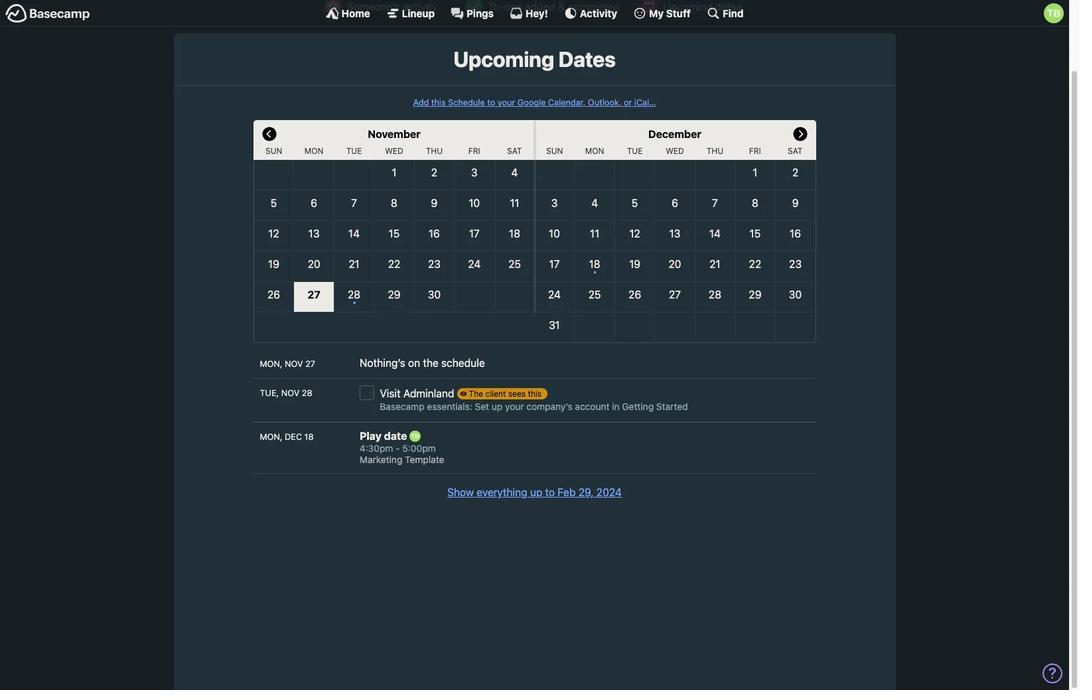 Task type: describe. For each thing, give the bounding box(es) containing it.
fri for november
[[468, 146, 480, 156]]

show
[[447, 486, 474, 498]]

schedule
[[441, 357, 485, 369]]

added
[[525, 1, 555, 13]]

tim burton image inside 'main' element
[[1044, 3, 1064, 23]]

lineup link
[[386, 7, 435, 20]]

5:00pm
[[402, 443, 436, 454]]

activity
[[580, 7, 617, 19]]

to-dos added & completed
[[488, 1, 619, 13]]

my stuff
[[649, 7, 691, 19]]

2024
[[597, 486, 622, 498]]

to-
[[488, 1, 504, 13]]

google
[[517, 98, 546, 108]]

schedule image
[[640, 0, 658, 16]]

feb
[[558, 486, 576, 498]]

tue for november
[[346, 146, 362, 156]]

4:30pm
[[360, 443, 393, 454]]

upcoming dates link
[[633, 0, 752, 21]]

outlook,
[[588, 98, 622, 108]]

home link
[[326, 7, 370, 20]]

nov for tue,
[[281, 388, 300, 398]]

mon, nov 27
[[260, 359, 315, 369]]

add this schedule to your google calendar, outlook, or ical… link
[[413, 98, 656, 108]]

play date
[[360, 430, 410, 442]]

nothing's on the schedule
[[360, 357, 485, 369]]

mon, for mon, nov 27
[[260, 359, 282, 369]]

&
[[558, 1, 565, 13]]

the
[[469, 389, 483, 399]]

mon, dec 18
[[260, 432, 314, 442]]

28
[[302, 388, 312, 398]]

up inside show        everything      up to        feb 29, 2024 button
[[530, 486, 542, 498]]

dates
[[559, 46, 616, 72]]

switch accounts image
[[5, 3, 90, 24]]

sun for december
[[546, 146, 563, 156]]

date
[[384, 430, 407, 442]]

todo image
[[465, 0, 483, 16]]

27
[[305, 359, 315, 369]]

mon for december
[[585, 146, 604, 156]]

getting
[[622, 401, 654, 412]]

activity
[[403, 1, 438, 13]]

to for up
[[545, 486, 555, 498]]

0 horizontal spatial •
[[352, 297, 356, 307]]

dec
[[285, 432, 302, 442]]

main element
[[0, 0, 1069, 27]]

visit adminland
[[380, 387, 457, 399]]

pings button
[[451, 7, 494, 20]]

mon for november
[[305, 146, 324, 156]]

nov for mon,
[[285, 359, 303, 369]]

ical…
[[634, 98, 656, 108]]

december
[[648, 128, 702, 140]]

someone's activity link
[[317, 0, 454, 21]]

1 horizontal spatial •
[[593, 266, 597, 277]]

set
[[475, 401, 489, 412]]

account
[[575, 401, 610, 412]]

stuff
[[666, 7, 691, 19]]

show        everything      up to        feb 29, 2024
[[447, 486, 622, 498]]



Task type: vqa. For each thing, say whether or not it's contained in the screenshot.
Moving to new office
no



Task type: locate. For each thing, give the bounding box(es) containing it.
your left google
[[498, 98, 515, 108]]

add this schedule to your google calendar, outlook, or ical…
[[413, 98, 656, 108]]

sun for november
[[265, 146, 282, 156]]

upcoming dates
[[663, 1, 742, 13]]

to right the schedule
[[487, 98, 495, 108]]

pings
[[467, 7, 494, 19]]

upcoming inside upcoming dates link
[[663, 1, 713, 13]]

1 horizontal spatial to
[[545, 486, 555, 498]]

0 horizontal spatial tim burton image
[[410, 431, 421, 442]]

to inside button
[[545, 486, 555, 498]]

1 horizontal spatial this
[[528, 389, 542, 399]]

this right sees
[[528, 389, 542, 399]]

2 mon, from the top
[[260, 432, 282, 442]]

your inside the client sees this basecamp essentials: set up your company's account in getting started
[[505, 401, 524, 412]]

this inside the client sees this basecamp essentials: set up your company's account in getting started
[[528, 389, 542, 399]]

1 vertical spatial your
[[505, 401, 524, 412]]

1 vertical spatial tim burton image
[[410, 431, 421, 442]]

thu for november
[[426, 146, 443, 156]]

1 horizontal spatial sat
[[788, 146, 803, 156]]

18
[[304, 432, 314, 442]]

to-dos added & completed link
[[458, 0, 629, 21]]

1 sun from the left
[[265, 146, 282, 156]]

visit
[[380, 387, 401, 399]]

up left feb
[[530, 486, 542, 498]]

wed for november
[[385, 146, 403, 156]]

1 vertical spatial nov
[[281, 388, 300, 398]]

nov left the '27'
[[285, 359, 303, 369]]

my
[[649, 7, 664, 19]]

wed down november
[[385, 146, 403, 156]]

•
[[593, 266, 597, 277], [352, 297, 356, 307]]

2 sat from the left
[[788, 146, 803, 156]]

show        everything      up to        feb 29, 2024 button
[[447, 484, 622, 500]]

upcoming dates
[[453, 46, 616, 72]]

wed down december
[[666, 146, 684, 156]]

1 mon from the left
[[305, 146, 324, 156]]

1 sat from the left
[[507, 146, 522, 156]]

sees
[[508, 389, 526, 399]]

to for schedule
[[487, 98, 495, 108]]

client
[[485, 389, 506, 399]]

1 vertical spatial this
[[528, 389, 542, 399]]

1 horizontal spatial mon
[[585, 146, 604, 156]]

0 vertical spatial nov
[[285, 359, 303, 369]]

sun
[[265, 146, 282, 156], [546, 146, 563, 156]]

tue,
[[260, 388, 279, 398]]

to
[[487, 98, 495, 108], [545, 486, 555, 498]]

essentials:
[[427, 401, 472, 412]]

everything
[[477, 486, 527, 498]]

mon, for mon, dec 18
[[260, 432, 282, 442]]

1 horizontal spatial tim burton image
[[1044, 3, 1064, 23]]

mon,
[[260, 359, 282, 369], [260, 432, 282, 442]]

hey! button
[[510, 7, 548, 20]]

1 vertical spatial to
[[545, 486, 555, 498]]

0 vertical spatial to
[[487, 98, 495, 108]]

wed
[[385, 146, 403, 156], [666, 146, 684, 156]]

tue
[[346, 146, 362, 156], [627, 146, 643, 156]]

1 horizontal spatial tue
[[627, 146, 643, 156]]

started
[[656, 401, 688, 412]]

mon
[[305, 146, 324, 156], [585, 146, 604, 156]]

2 mon from the left
[[585, 146, 604, 156]]

up down client
[[492, 401, 503, 412]]

sat for december
[[788, 146, 803, 156]]

0 horizontal spatial thu
[[426, 146, 443, 156]]

2 thu from the left
[[707, 146, 723, 156]]

0 vertical spatial tim burton image
[[1044, 3, 1064, 23]]

2 fri from the left
[[749, 146, 761, 156]]

marketing
[[360, 454, 402, 465]]

thu for december
[[707, 146, 723, 156]]

nov left 28
[[281, 388, 300, 398]]

0 vertical spatial this
[[431, 98, 446, 108]]

nothing's
[[360, 357, 405, 369]]

hey!
[[526, 7, 548, 19]]

lineup
[[402, 7, 435, 19]]

1 horizontal spatial wed
[[666, 146, 684, 156]]

wed for december
[[666, 146, 684, 156]]

0 horizontal spatial this
[[431, 98, 446, 108]]

1 vertical spatial •
[[352, 297, 356, 307]]

1 fri from the left
[[468, 146, 480, 156]]

nov
[[285, 359, 303, 369], [281, 388, 300, 398]]

2 wed from the left
[[666, 146, 684, 156]]

0 vertical spatial up
[[492, 401, 503, 412]]

schedule
[[448, 98, 485, 108]]

dates
[[715, 1, 742, 13]]

0 horizontal spatial sat
[[507, 146, 522, 156]]

1 vertical spatial mon,
[[260, 432, 282, 442]]

mon, left dec
[[260, 432, 282, 442]]

1 vertical spatial upcoming
[[453, 46, 554, 72]]

play
[[360, 430, 382, 442]]

1 horizontal spatial upcoming
[[663, 1, 713, 13]]

2 sun from the left
[[546, 146, 563, 156]]

to left feb
[[545, 486, 555, 498]]

tue, nov 28
[[260, 388, 312, 398]]

up
[[492, 401, 503, 412], [530, 486, 542, 498]]

0 horizontal spatial fri
[[468, 146, 480, 156]]

2 tue from the left
[[627, 146, 643, 156]]

company's
[[527, 401, 573, 412]]

fri
[[468, 146, 480, 156], [749, 146, 761, 156]]

or
[[624, 98, 632, 108]]

upcoming
[[663, 1, 713, 13], [453, 46, 554, 72]]

thu
[[426, 146, 443, 156], [707, 146, 723, 156]]

1 wed from the left
[[385, 146, 403, 156]]

0 vertical spatial upcoming
[[663, 1, 713, 13]]

activity link
[[564, 7, 617, 20]]

find button
[[707, 7, 744, 20]]

0 vertical spatial •
[[593, 266, 597, 277]]

29,
[[578, 486, 594, 498]]

1 thu from the left
[[426, 146, 443, 156]]

this
[[431, 98, 446, 108], [528, 389, 542, 399]]

find
[[723, 7, 744, 19]]

upcoming for upcoming dates
[[663, 1, 713, 13]]

0 horizontal spatial upcoming
[[453, 46, 554, 72]]

0 horizontal spatial up
[[492, 401, 503, 412]]

dos
[[504, 1, 522, 13]]

1 horizontal spatial sun
[[546, 146, 563, 156]]

the client sees this basecamp essentials: set up your company's account in getting started
[[380, 389, 688, 412]]

someone's
[[347, 1, 400, 13]]

up inside the client sees this basecamp essentials: set up your company's account in getting started
[[492, 401, 503, 412]]

fri for december
[[749, 146, 761, 156]]

this right add
[[431, 98, 446, 108]]

adminland
[[403, 387, 454, 399]]

my stuff button
[[633, 7, 691, 20]]

4:30pm     -     5:00pm marketing template
[[360, 443, 444, 465]]

1 tue from the left
[[346, 146, 362, 156]]

basecamp
[[380, 401, 425, 412]]

-
[[396, 443, 400, 454]]

your
[[498, 98, 515, 108], [505, 401, 524, 412]]

0 vertical spatial your
[[498, 98, 515, 108]]

0 horizontal spatial wed
[[385, 146, 403, 156]]

0 vertical spatial mon,
[[260, 359, 282, 369]]

tue for december
[[627, 146, 643, 156]]

person report image
[[324, 0, 342, 16]]

sat
[[507, 146, 522, 156], [788, 146, 803, 156]]

0 horizontal spatial sun
[[265, 146, 282, 156]]

add
[[413, 98, 429, 108]]

1 horizontal spatial fri
[[749, 146, 761, 156]]

november
[[368, 128, 421, 140]]

mon, up tue,
[[260, 359, 282, 369]]

1 mon, from the top
[[260, 359, 282, 369]]

in
[[612, 401, 620, 412]]

the
[[423, 357, 439, 369]]

someone's activity
[[347, 1, 438, 13]]

1 horizontal spatial thu
[[707, 146, 723, 156]]

1 vertical spatial up
[[530, 486, 542, 498]]

tim burton image
[[1044, 3, 1064, 23], [410, 431, 421, 442]]

sat for november
[[507, 146, 522, 156]]

upcoming for upcoming dates
[[453, 46, 554, 72]]

0 horizontal spatial tue
[[346, 146, 362, 156]]

calendar,
[[548, 98, 586, 108]]

home
[[342, 7, 370, 19]]

your down sees
[[505, 401, 524, 412]]

0 horizontal spatial mon
[[305, 146, 324, 156]]

on
[[408, 357, 420, 369]]

completed
[[568, 1, 619, 13]]

0 horizontal spatial to
[[487, 98, 495, 108]]

1 horizontal spatial up
[[530, 486, 542, 498]]

template
[[405, 454, 444, 465]]



